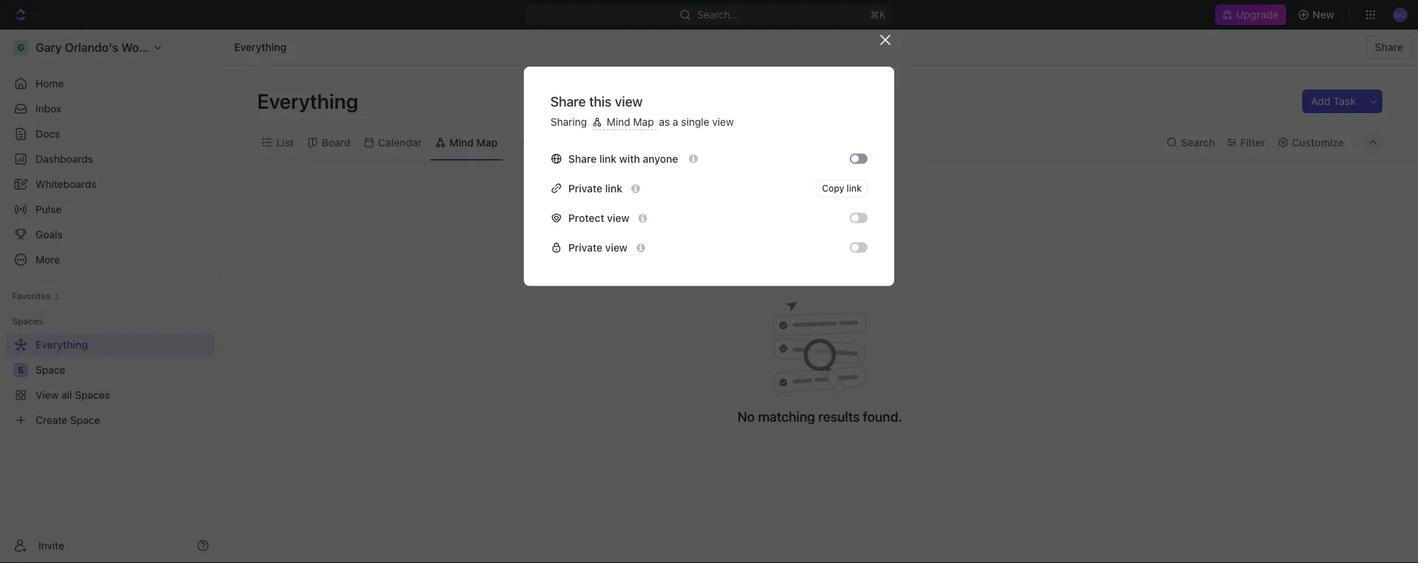 Task type: vqa. For each thing, say whether or not it's contained in the screenshot.
private link
yes



Task type: locate. For each thing, give the bounding box(es) containing it.
search
[[1181, 136, 1215, 149]]

sidebar navigation
[[0, 30, 222, 564]]

1 vertical spatial private
[[568, 242, 603, 254]]

tree inside sidebar "navigation"
[[6, 333, 215, 433]]

protect
[[568, 212, 604, 224]]

calendar
[[378, 136, 422, 149]]

spaces
[[12, 316, 43, 327]]

0 horizontal spatial mind
[[450, 136, 474, 149]]

link down the share link with anyone
[[605, 182, 622, 195]]

map
[[633, 116, 654, 128], [476, 136, 498, 149]]

private up protect
[[568, 182, 603, 195]]

a
[[673, 116, 678, 128]]

favorites button
[[6, 288, 66, 305]]

link
[[599, 153, 617, 165], [605, 182, 622, 195], [847, 183, 862, 194]]

2 private from the top
[[568, 242, 603, 254]]

private
[[568, 182, 603, 195], [568, 242, 603, 254]]

add
[[1311, 95, 1331, 107]]

inbox link
[[6, 97, 215, 121]]

no
[[738, 409, 755, 425]]

share this view
[[551, 93, 643, 109]]

link left with
[[599, 153, 617, 165]]

whiteboards
[[36, 178, 96, 190]]

1 vertical spatial everything
[[257, 89, 363, 113]]

0 vertical spatial private
[[568, 182, 603, 195]]

list link
[[273, 132, 294, 153]]

task
[[1333, 95, 1356, 107]]

1 vertical spatial share
[[551, 93, 586, 109]]

0 vertical spatial mind
[[607, 116, 630, 128]]

1 vertical spatial mind
[[450, 136, 474, 149]]

board link
[[319, 132, 351, 153]]

add task button
[[1302, 90, 1365, 113]]

view
[[615, 93, 643, 109], [712, 116, 734, 128], [607, 212, 630, 224], [605, 242, 628, 254]]

view down protect view at the left
[[605, 242, 628, 254]]

home
[[36, 77, 64, 90]]

1 horizontal spatial mind map
[[604, 116, 657, 128]]

2 vertical spatial share
[[568, 153, 597, 165]]

pulse link
[[6, 198, 215, 222]]

0 vertical spatial share
[[1375, 41, 1403, 53]]

1 private from the top
[[568, 182, 603, 195]]

mind down this
[[607, 116, 630, 128]]

no matching results found.
[[738, 409, 902, 425]]

link right 'copy'
[[847, 183, 862, 194]]

1 horizontal spatial map
[[633, 116, 654, 128]]

0 horizontal spatial map
[[476, 136, 498, 149]]

anyone
[[643, 153, 678, 165]]

mind map left as
[[604, 116, 657, 128]]

0 vertical spatial map
[[633, 116, 654, 128]]

sharing
[[551, 116, 590, 128]]

everything
[[234, 41, 287, 53], [257, 89, 363, 113]]

share inside button
[[1375, 41, 1403, 53]]

calendar link
[[375, 132, 422, 153]]

private down protect
[[568, 242, 603, 254]]

docs
[[36, 128, 60, 140]]

0 horizontal spatial mind map
[[450, 136, 498, 149]]

mind right calendar
[[450, 136, 474, 149]]

dashboards
[[36, 153, 93, 165]]

mind
[[607, 116, 630, 128], [450, 136, 474, 149]]

goals link
[[6, 223, 215, 247]]

this
[[589, 93, 612, 109]]

share
[[1375, 41, 1403, 53], [551, 93, 586, 109], [568, 153, 597, 165]]

protect view
[[568, 212, 630, 224]]

dashboards link
[[6, 147, 215, 171]]

1 vertical spatial mind map
[[450, 136, 498, 149]]

private view
[[568, 242, 628, 254]]

add task
[[1311, 95, 1356, 107]]

mind map right calendar
[[450, 136, 498, 149]]

mind map
[[604, 116, 657, 128], [450, 136, 498, 149]]

customize
[[1292, 136, 1344, 149]]

upgrade
[[1236, 9, 1279, 21]]

tree
[[6, 333, 215, 433]]



Task type: describe. For each thing, give the bounding box(es) containing it.
private for private link
[[568, 182, 603, 195]]

share for share this view
[[551, 93, 586, 109]]

board
[[322, 136, 351, 149]]

link for copy
[[847, 183, 862, 194]]

share for share
[[1375, 41, 1403, 53]]

matching
[[758, 409, 815, 425]]

favorites
[[12, 291, 51, 302]]

pulse
[[36, 203, 62, 216]]

search button
[[1162, 132, 1220, 153]]

0 vertical spatial mind map
[[604, 116, 657, 128]]

as a single view
[[659, 116, 734, 128]]

⌘k
[[870, 9, 886, 21]]

upgrade link
[[1215, 4, 1286, 25]]

invite
[[39, 540, 64, 552]]

view right the single
[[712, 116, 734, 128]]

everything link
[[230, 39, 290, 56]]

docs link
[[6, 122, 215, 146]]

results
[[818, 409, 860, 425]]

customize button
[[1273, 132, 1349, 153]]

list
[[276, 136, 294, 149]]

link for share
[[599, 153, 617, 165]]

found.
[[863, 409, 902, 425]]

goals
[[36, 229, 63, 241]]

view right this
[[615, 93, 643, 109]]

copy
[[822, 183, 844, 194]]

1 vertical spatial map
[[476, 136, 498, 149]]

single
[[681, 116, 709, 128]]

inbox
[[36, 103, 62, 115]]

view right protect
[[607, 212, 630, 224]]

1 horizontal spatial mind
[[607, 116, 630, 128]]

share button
[[1366, 36, 1412, 59]]

whiteboards link
[[6, 173, 215, 196]]

0 vertical spatial everything
[[234, 41, 287, 53]]

mind map link
[[447, 132, 498, 153]]

as
[[659, 116, 670, 128]]

private for private view
[[568, 242, 603, 254]]

new button
[[1292, 3, 1343, 27]]

link for private
[[605, 182, 622, 195]]

new
[[1313, 9, 1335, 21]]

share link with anyone
[[568, 153, 681, 165]]

home link
[[6, 72, 215, 96]]

private link
[[568, 182, 622, 195]]

copy link
[[822, 183, 862, 194]]

search...
[[697, 9, 739, 21]]

with
[[619, 153, 640, 165]]

share for share link with anyone
[[568, 153, 597, 165]]

mind map inside the mind map link
[[450, 136, 498, 149]]



